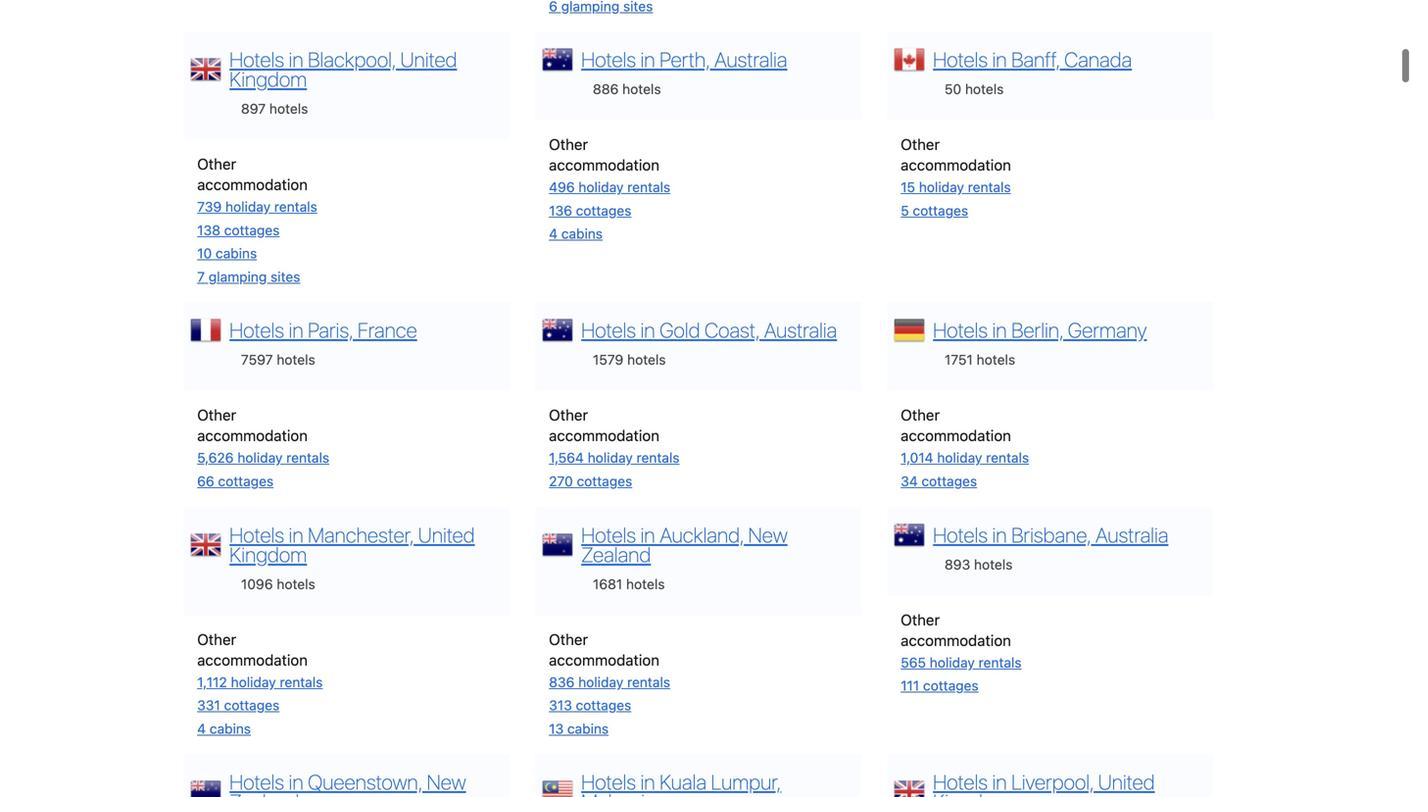 Task type: vqa. For each thing, say whether or not it's contained in the screenshot.
US$15
no



Task type: locate. For each thing, give the bounding box(es) containing it.
other accommodation 1,014 holiday rentals 34 cottages
[[901, 406, 1030, 489]]

hotels right 1751
[[977, 352, 1016, 368]]

hotels inside hotels in perth, australia 886 hotels
[[582, 47, 636, 72]]

cabins down 136 cottages link
[[562, 226, 603, 242]]

australia for hotels in perth, australia
[[715, 47, 788, 72]]

cottages for hotels in brisbane, australia
[[924, 678, 979, 694]]

cabins
[[562, 226, 603, 242], [216, 245, 257, 261], [210, 721, 251, 737], [568, 721, 609, 737]]

australia inside hotels in brisbane, australia 893 hotels
[[1096, 522, 1169, 547]]

cottages
[[576, 202, 632, 219], [913, 202, 969, 219], [224, 222, 280, 238], [218, 473, 274, 489], [577, 473, 633, 489], [922, 473, 978, 489], [924, 678, 979, 694], [224, 697, 280, 713], [576, 697, 632, 713]]

hotels inside hotels in gold coast, australia 1579 hotels
[[582, 318, 636, 342]]

canada
[[1065, 47, 1133, 72]]

accommodation up 739 holiday rentals link
[[197, 176, 308, 193]]

accommodation inside other accommodation 836 holiday rentals 313 cottages 13 cabins
[[549, 651, 660, 669]]

2 vertical spatial australia
[[1096, 522, 1169, 547]]

holiday inside other accommodation 1,014 holiday rentals 34 cottages
[[938, 450, 983, 466]]

rentals inside other accommodation 836 holiday rentals 313 cottages 13 cabins
[[628, 674, 671, 690]]

holiday for hotels in blackpool, united kingdom
[[225, 199, 271, 215]]

zealand up 1681
[[582, 542, 651, 567]]

4 down 331
[[197, 721, 206, 737]]

cottages for hotels in banff, canada
[[913, 202, 969, 219]]

other up "5,626"
[[197, 406, 236, 424]]

34 cottages link
[[901, 473, 978, 489]]

hotels up 893
[[934, 522, 988, 547]]

cabins up the glamping on the top of the page
[[216, 245, 257, 261]]

other for hotels in berlin, germany
[[901, 406, 940, 424]]

in inside hotels in kuala lumpur, malaysia
[[641, 770, 656, 794]]

in inside hotels in blackpool, united kingdom 897 hotels
[[289, 47, 304, 72]]

holiday inside other accommodation 739 holiday rentals 138 cottages 10 cabins 7 glamping sites
[[225, 199, 271, 215]]

5
[[901, 202, 910, 219]]

holiday up 331 cottages link
[[231, 674, 276, 690]]

in inside 'hotels in berlin, germany 1751 hotels'
[[993, 318, 1008, 342]]

cabins down 331 cottages link
[[210, 721, 251, 737]]

holiday up 138 cottages link
[[225, 199, 271, 215]]

hotels in manchester, united kingdom link
[[230, 522, 475, 567]]

hotels in paris, france 7597 hotels
[[230, 318, 417, 368]]

cottages inside other accommodation 496 holiday rentals 136 cottages 4 cabins
[[576, 202, 632, 219]]

0 vertical spatial 4
[[549, 226, 558, 242]]

rentals up 313 cottages link
[[628, 674, 671, 690]]

rentals inside 'other accommodation 565 holiday rentals 111 cottages'
[[979, 654, 1022, 670]]

holiday up 111 cottages link
[[930, 654, 975, 670]]

united right blackpool,
[[401, 47, 457, 72]]

rentals inside other accommodation 739 holiday rentals 138 cottages 10 cabins 7 glamping sites
[[274, 199, 317, 215]]

66
[[197, 473, 214, 489]]

cottages inside other accommodation 836 holiday rentals 313 cottages 13 cabins
[[576, 697, 632, 713]]

hotels in liverpool, united kingdom
[[934, 770, 1156, 797]]

holiday inside other accommodation 1,112 holiday rentals 331 cottages 4 cabins
[[231, 674, 276, 690]]

cottages down 739 holiday rentals link
[[224, 222, 280, 238]]

in left manchester,
[[289, 522, 304, 547]]

rentals inside other accommodation 15 holiday rentals 5 cottages
[[968, 179, 1011, 195]]

other up '1,014'
[[901, 406, 940, 424]]

rentals right '1,112'
[[280, 674, 323, 690]]

rentals inside other accommodation 1,564 holiday rentals 270 cottages
[[637, 450, 680, 466]]

accommodation for hotels in auckland, new zealand
[[549, 651, 660, 669]]

hotels in gold coast, australia link
[[582, 318, 838, 342]]

cabins inside other accommodation 496 holiday rentals 136 cottages 4 cabins
[[562, 226, 603, 242]]

holiday inside other accommodation 836 holiday rentals 313 cottages 13 cabins
[[579, 674, 624, 690]]

lumpur,
[[711, 770, 782, 794]]

accommodation inside 'other accommodation 565 holiday rentals 111 cottages'
[[901, 631, 1012, 649]]

rentals
[[628, 179, 671, 195], [968, 179, 1011, 195], [274, 199, 317, 215], [286, 450, 330, 466], [637, 450, 680, 466], [987, 450, 1030, 466], [979, 654, 1022, 670], [280, 674, 323, 690], [628, 674, 671, 690]]

4 for 886
[[549, 226, 558, 242]]

other accommodation 15 holiday rentals 5 cottages
[[901, 135, 1012, 219]]

4 cabins link down 136 cottages link
[[549, 226, 603, 242]]

gold
[[660, 318, 701, 342]]

cottages down 1,014 holiday rentals link
[[922, 473, 978, 489]]

cottages down 1,112 holiday rentals link at the left
[[224, 697, 280, 713]]

7 glamping sites link
[[197, 269, 300, 285]]

13
[[549, 721, 564, 737]]

other inside other accommodation 1,564 holiday rentals 270 cottages
[[549, 406, 588, 424]]

australia right "perth,"
[[715, 47, 788, 72]]

hotels right 50
[[966, 81, 1004, 97]]

hotels for hotels in perth, australia
[[582, 47, 636, 72]]

rentals inside other accommodation 1,014 holiday rentals 34 cottages
[[987, 450, 1030, 466]]

other inside other accommodation 1,014 holiday rentals 34 cottages
[[901, 406, 940, 424]]

1 vertical spatial zealand
[[230, 790, 299, 797]]

1,564
[[549, 450, 584, 466]]

in inside hotels in gold coast, australia 1579 hotels
[[641, 318, 656, 342]]

4 down 136
[[549, 226, 558, 242]]

hotels inside hotels in brisbane, australia 893 hotels
[[934, 522, 988, 547]]

holiday up 5 cottages link
[[919, 179, 965, 195]]

united inside hotels in manchester, united kingdom 1096 hotels
[[418, 522, 475, 547]]

rentals inside other accommodation 1,112 holiday rentals 331 cottages 4 cabins
[[280, 674, 323, 690]]

4 cabins link down 331 cottages link
[[197, 721, 251, 737]]

hotels for hotels in manchester, united kingdom
[[230, 522, 284, 547]]

other
[[549, 135, 588, 153], [901, 135, 940, 153], [197, 155, 236, 173], [197, 406, 236, 424], [549, 406, 588, 424], [901, 406, 940, 424], [901, 611, 940, 628], [197, 630, 236, 648], [549, 630, 588, 648]]

hotels right the 897
[[270, 101, 308, 117]]

new inside hotels in auckland, new zealand 1681 hotels
[[749, 522, 788, 547]]

other up 15
[[901, 135, 940, 153]]

in left blackpool,
[[289, 47, 304, 72]]

cottages inside 'other accommodation 565 holiday rentals 111 cottages'
[[924, 678, 979, 694]]

other inside other accommodation 836 holiday rentals 313 cottages 13 cabins
[[549, 630, 588, 648]]

4 inside other accommodation 1,112 holiday rentals 331 cottages 4 cabins
[[197, 721, 206, 737]]

rentals for manchester,
[[280, 674, 323, 690]]

in inside hotels in perth, australia 886 hotels
[[641, 47, 656, 72]]

in left 'paris,'
[[289, 318, 304, 342]]

15
[[901, 179, 916, 195]]

cottages inside other accommodation 15 holiday rentals 5 cottages
[[913, 202, 969, 219]]

cabins inside other accommodation 836 holiday rentals 313 cottages 13 cabins
[[568, 721, 609, 737]]

0 horizontal spatial 4
[[197, 721, 206, 737]]

other accommodation 1,112 holiday rentals 331 cottages 4 cabins
[[197, 630, 323, 737]]

rentals inside other accommodation 5,626 holiday rentals 66 cottages
[[286, 450, 330, 466]]

in left the gold
[[641, 318, 656, 342]]

other accommodation 1,564 holiday rentals 270 cottages
[[549, 406, 680, 489]]

holiday inside other accommodation 15 holiday rentals 5 cottages
[[919, 179, 965, 195]]

1,112
[[197, 674, 227, 690]]

hotels up 1681
[[582, 522, 636, 547]]

other up 565
[[901, 611, 940, 628]]

new right auckland,
[[749, 522, 788, 547]]

holiday
[[579, 179, 624, 195], [919, 179, 965, 195], [225, 199, 271, 215], [238, 450, 283, 466], [588, 450, 633, 466], [938, 450, 983, 466], [930, 654, 975, 670], [231, 674, 276, 690], [579, 674, 624, 690]]

holiday up 136 cottages link
[[579, 179, 624, 195]]

new
[[749, 522, 788, 547], [427, 770, 466, 794]]

886
[[593, 81, 619, 97]]

0 vertical spatial kingdom
[[230, 67, 307, 91]]

kingdom inside hotels in manchester, united kingdom 1096 hotels
[[230, 542, 307, 567]]

cottages down 836 holiday rentals link
[[576, 697, 632, 713]]

rentals for berlin,
[[987, 450, 1030, 466]]

hotels in liverpool, united kingdom link
[[934, 770, 1156, 797]]

in left queenstown,
[[289, 770, 304, 794]]

other inside 'other accommodation 565 holiday rentals 111 cottages'
[[901, 611, 940, 628]]

accommodation up 5,626 holiday rentals 'link'
[[197, 427, 308, 444]]

cabins down 313 cottages link
[[568, 721, 609, 737]]

in inside hotels in paris, france 7597 hotels
[[289, 318, 304, 342]]

rentals right "5,626"
[[286, 450, 330, 466]]

hotels inside hotels in auckland, new zealand 1681 hotels
[[582, 522, 636, 547]]

accommodation for hotels in manchester, united kingdom
[[197, 651, 308, 669]]

rentals up 111 cottages link
[[979, 654, 1022, 670]]

accommodation for hotels in gold coast, australia
[[549, 427, 660, 444]]

in left the 'liverpool,'
[[993, 770, 1008, 794]]

in inside hotels in brisbane, australia 893 hotels
[[993, 522, 1008, 547]]

0 vertical spatial australia
[[715, 47, 788, 72]]

hotels up the 897
[[230, 47, 284, 72]]

accommodation up 1,564 holiday rentals link
[[549, 427, 660, 444]]

565 holiday rentals link
[[901, 654, 1022, 670]]

0 vertical spatial 4 cabins link
[[549, 226, 603, 242]]

queenstown,
[[308, 770, 423, 794]]

hotels down 13 cabins link
[[582, 770, 636, 794]]

0 vertical spatial united
[[401, 47, 457, 72]]

hotels in brisbane, australia link
[[934, 522, 1169, 547]]

hotels
[[230, 47, 284, 72], [582, 47, 636, 72], [934, 47, 988, 72], [230, 318, 284, 342], [582, 318, 636, 342], [934, 318, 988, 342], [230, 522, 284, 547], [582, 522, 636, 547], [934, 522, 988, 547], [230, 770, 284, 794], [582, 770, 636, 794], [934, 770, 988, 794]]

cabins for hotels in auckland, new zealand
[[568, 721, 609, 737]]

cottages down the 15 holiday rentals 'link'
[[913, 202, 969, 219]]

4
[[549, 226, 558, 242], [197, 721, 206, 737]]

1 horizontal spatial zealand
[[582, 542, 651, 567]]

rentals up 138 cottages link
[[274, 199, 317, 215]]

kingdom inside hotels in liverpool, united kingdom
[[934, 790, 1011, 797]]

hotels inside 'hotels in berlin, germany 1751 hotels'
[[934, 318, 988, 342]]

1 horizontal spatial new
[[749, 522, 788, 547]]

hotels in queenstown, new zealand link
[[230, 770, 466, 797]]

zealand down 331 cottages link
[[230, 790, 299, 797]]

holiday up 34 cottages link
[[938, 450, 983, 466]]

1 horizontal spatial 4 cabins link
[[549, 226, 603, 242]]

accommodation up 1,112 holiday rentals link at the left
[[197, 651, 308, 669]]

hotels inside hotels in manchester, united kingdom 1096 hotels
[[230, 522, 284, 547]]

0 vertical spatial zealand
[[582, 542, 651, 567]]

new right queenstown,
[[427, 770, 466, 794]]

kingdom up the 897
[[230, 67, 307, 91]]

accommodation for hotels in blackpool, united kingdom
[[197, 176, 308, 193]]

in for manchester,
[[289, 522, 304, 547]]

accommodation inside other accommodation 1,014 holiday rentals 34 cottages
[[901, 427, 1012, 444]]

other up 1,564
[[549, 406, 588, 424]]

cottages for hotels in berlin, germany
[[922, 473, 978, 489]]

cottages for hotels in paris, france
[[218, 473, 274, 489]]

cottages for hotels in blackpool, united kingdom
[[224, 222, 280, 238]]

accommodation inside other accommodation 496 holiday rentals 136 cottages 4 cabins
[[549, 156, 660, 174]]

1 vertical spatial united
[[418, 522, 475, 547]]

other up '1,112'
[[197, 630, 236, 648]]

holiday up 66 cottages link
[[238, 450, 283, 466]]

zealand
[[582, 542, 651, 567], [230, 790, 299, 797]]

hotels inside hotels in blackpool, united kingdom 897 hotels
[[230, 47, 284, 72]]

holiday inside other accommodation 496 holiday rentals 136 cottages 4 cabins
[[579, 179, 624, 195]]

in for perth,
[[641, 47, 656, 72]]

other for hotels in banff, canada
[[901, 135, 940, 153]]

1 vertical spatial australia
[[764, 318, 838, 342]]

other inside other accommodation 496 holiday rentals 136 cottages 4 cabins
[[549, 135, 588, 153]]

coast,
[[705, 318, 760, 342]]

0 vertical spatial new
[[749, 522, 788, 547]]

in left "perth,"
[[641, 47, 656, 72]]

accommodation
[[549, 156, 660, 174], [901, 156, 1012, 174], [197, 176, 308, 193], [197, 427, 308, 444], [549, 427, 660, 444], [901, 427, 1012, 444], [901, 631, 1012, 649], [197, 651, 308, 669], [549, 651, 660, 669]]

hotels right 893
[[975, 556, 1013, 572]]

739
[[197, 199, 222, 215]]

897
[[241, 101, 266, 117]]

in left brisbane, at the right bottom of the page
[[993, 522, 1008, 547]]

hotels in blackpool, united kingdom link
[[230, 47, 457, 91]]

in inside hotels in manchester, united kingdom 1096 hotels
[[289, 522, 304, 547]]

holiday inside other accommodation 5,626 holiday rentals 66 cottages
[[238, 450, 283, 466]]

rentals up the hotels in brisbane, australia link
[[987, 450, 1030, 466]]

zealand inside hotels in queenstown, new zealand
[[230, 790, 299, 797]]

0 horizontal spatial zealand
[[230, 790, 299, 797]]

1 vertical spatial 4
[[197, 721, 206, 737]]

hotels down 331 cottages link
[[230, 770, 284, 794]]

cottages down 496 holiday rentals link
[[576, 202, 632, 219]]

hotels up "1096"
[[230, 522, 284, 547]]

cottages inside other accommodation 1,112 holiday rentals 331 cottages 4 cabins
[[224, 697, 280, 713]]

united inside hotels in blackpool, united kingdom 897 hotels
[[401, 47, 457, 72]]

cabins inside other accommodation 739 holiday rentals 138 cottages 10 cabins 7 glamping sites
[[216, 245, 257, 261]]

hotels right 1579
[[628, 352, 666, 368]]

accommodation inside other accommodation 1,112 holiday rentals 331 cottages 4 cabins
[[197, 651, 308, 669]]

hotels up 886
[[582, 47, 636, 72]]

1 vertical spatial new
[[427, 770, 466, 794]]

hotels for hotels in gold coast, australia
[[582, 318, 636, 342]]

hotels in paris, france link
[[230, 318, 417, 342]]

hotels up 50
[[934, 47, 988, 72]]

hotels in banff, canada 50 hotels
[[934, 47, 1133, 97]]

cottages down 1,564 holiday rentals link
[[577, 473, 633, 489]]

other inside other accommodation 739 holiday rentals 138 cottages 10 cabins 7 glamping sites
[[197, 155, 236, 173]]

2 vertical spatial united
[[1099, 770, 1156, 794]]

australia
[[715, 47, 788, 72], [764, 318, 838, 342], [1096, 522, 1169, 547]]

other up 739
[[197, 155, 236, 173]]

cottages down 5,626 holiday rentals 'link'
[[218, 473, 274, 489]]

in left the banff,
[[993, 47, 1008, 72]]

zealand for hotels in auckland, new zealand 1681 hotels
[[582, 542, 651, 567]]

1 vertical spatial 4 cabins link
[[197, 721, 251, 737]]

accommodation inside other accommodation 5,626 holiday rentals 66 cottages
[[197, 427, 308, 444]]

in inside hotels in auckland, new zealand 1681 hotels
[[641, 522, 656, 547]]

2 vertical spatial kingdom
[[934, 790, 1011, 797]]

australia right brisbane, at the right bottom of the page
[[1096, 522, 1169, 547]]

cottages down 565 holiday rentals link
[[924, 678, 979, 694]]

kingdom up "1096"
[[230, 542, 307, 567]]

1,564 holiday rentals link
[[549, 450, 680, 466]]

hotels inside hotels in queenstown, new zealand
[[230, 770, 284, 794]]

hotels left the 'liverpool,'
[[934, 770, 988, 794]]

rentals up 136 cottages link
[[628, 179, 671, 195]]

holiday inside other accommodation 1,564 holiday rentals 270 cottages
[[588, 450, 633, 466]]

hotels in banff, canada link
[[934, 47, 1133, 72]]

cabins for hotels in manchester, united kingdom
[[210, 721, 251, 737]]

united
[[401, 47, 457, 72], [418, 522, 475, 547], [1099, 770, 1156, 794]]

in inside hotels in liverpool, united kingdom
[[993, 770, 1008, 794]]

hotels up 1579
[[582, 318, 636, 342]]

accommodation up 1,014 holiday rentals link
[[901, 427, 1012, 444]]

in for auckland,
[[641, 522, 656, 547]]

cottages inside other accommodation 1,564 holiday rentals 270 cottages
[[577, 473, 633, 489]]

hotels for hotels in blackpool, united kingdom
[[230, 47, 284, 72]]

cottages inside other accommodation 5,626 holiday rentals 66 cottages
[[218, 473, 274, 489]]

4 cabins link
[[549, 226, 603, 242], [197, 721, 251, 737]]

united right the 'liverpool,'
[[1099, 770, 1156, 794]]

accommodation inside other accommodation 739 holiday rentals 138 cottages 10 cabins 7 glamping sites
[[197, 176, 308, 193]]

accommodation up the 15 holiday rentals 'link'
[[901, 156, 1012, 174]]

1 vertical spatial kingdom
[[230, 542, 307, 567]]

australia right coast,
[[764, 318, 838, 342]]

hotels up 1751
[[934, 318, 988, 342]]

cabins for hotels in blackpool, united kingdom
[[216, 245, 257, 261]]

in left auckland,
[[641, 522, 656, 547]]

in for berlin,
[[993, 318, 1008, 342]]

in for banff,
[[993, 47, 1008, 72]]

cottages for hotels in perth, australia
[[576, 202, 632, 219]]

5 cottages link
[[901, 202, 969, 219]]

paris,
[[308, 318, 353, 342]]

270 cottages link
[[549, 473, 633, 489]]

hotels right 1681
[[627, 576, 665, 592]]

cottages for hotels in auckland, new zealand
[[576, 697, 632, 713]]

111
[[901, 678, 920, 694]]

4 inside other accommodation 496 holiday rentals 136 cottages 4 cabins
[[549, 226, 558, 242]]

other for hotels in paris, france
[[197, 406, 236, 424]]

holiday for hotels in perth, australia
[[579, 179, 624, 195]]

1 horizontal spatial 4
[[549, 226, 558, 242]]

holiday up 270 cottages link
[[588, 450, 633, 466]]

hotels inside hotels in perth, australia 886 hotels
[[623, 81, 661, 97]]

hotels inside hotels in paris, france 7597 hotels
[[230, 318, 284, 342]]

cabins inside other accommodation 1,112 holiday rentals 331 cottages 4 cabins
[[210, 721, 251, 737]]

kingdom for hotels in blackpool, united kingdom
[[230, 67, 307, 91]]

739 holiday rentals link
[[197, 199, 317, 215]]

kingdom left the 'liverpool,'
[[934, 790, 1011, 797]]

hotels in kuala lumpur, malaysia link
[[582, 770, 782, 797]]

accommodation inside other accommodation 1,564 holiday rentals 270 cottages
[[549, 427, 660, 444]]

rentals inside other accommodation 496 holiday rentals 136 cottages 4 cabins
[[628, 179, 671, 195]]

hotels in brisbane, australia 893 hotels
[[934, 522, 1169, 572]]

hotels inside 'hotels in berlin, germany 1751 hotels'
[[977, 352, 1016, 368]]

hotels up 7597
[[230, 318, 284, 342]]

cottages inside other accommodation 739 holiday rentals 138 cottages 10 cabins 7 glamping sites
[[224, 222, 280, 238]]

holiday for hotels in brisbane, australia
[[930, 654, 975, 670]]

accommodation up 565 holiday rentals link
[[901, 631, 1012, 649]]

other inside other accommodation 5,626 holiday rentals 66 cottages
[[197, 406, 236, 424]]

10 cabins link
[[197, 245, 257, 261]]

other inside other accommodation 15 holiday rentals 5 cottages
[[901, 135, 940, 153]]

hotels inside hotels in manchester, united kingdom 1096 hotels
[[277, 576, 316, 592]]

accommodation up 836 holiday rentals link
[[549, 651, 660, 669]]

136
[[549, 202, 573, 219]]

united right manchester,
[[418, 522, 475, 547]]

sites
[[271, 269, 300, 285]]

holiday for hotels in paris, france
[[238, 450, 283, 466]]

new for hotels in queenstown, new zealand
[[427, 770, 466, 794]]

rentals up 5 cottages link
[[968, 179, 1011, 195]]

in inside hotels in banff, canada 50 hotels
[[993, 47, 1008, 72]]

holiday inside 'other accommodation 565 holiday rentals 111 cottages'
[[930, 654, 975, 670]]

0 horizontal spatial new
[[427, 770, 466, 794]]

new inside hotels in queenstown, new zealand
[[427, 770, 466, 794]]

kingdom inside hotels in blackpool, united kingdom 897 hotels
[[230, 67, 307, 91]]

accommodation for hotels in paris, france
[[197, 427, 308, 444]]

in left berlin,
[[993, 318, 1008, 342]]

0 horizontal spatial 4 cabins link
[[197, 721, 251, 737]]

hotels right 886
[[623, 81, 661, 97]]

hotels inside hotels in banff, canada 50 hotels
[[934, 47, 988, 72]]

holiday up 313 cottages link
[[579, 674, 624, 690]]

zealand inside hotels in auckland, new zealand 1681 hotels
[[582, 542, 651, 567]]

893
[[945, 556, 971, 572]]

australia inside hotels in perth, australia 886 hotels
[[715, 47, 788, 72]]

other inside other accommodation 1,112 holiday rentals 331 cottages 4 cabins
[[197, 630, 236, 648]]

7
[[197, 269, 205, 285]]

accommodation up 496 holiday rentals link
[[549, 156, 660, 174]]

1,014
[[901, 450, 934, 466]]

rentals for auckland,
[[628, 674, 671, 690]]

rentals up auckland,
[[637, 450, 680, 466]]

other up the 496
[[549, 135, 588, 153]]

hotels right 7597
[[277, 352, 315, 368]]

other up 836
[[549, 630, 588, 648]]

cottages inside other accommodation 1,014 holiday rentals 34 cottages
[[922, 473, 978, 489]]

hotels right "1096"
[[277, 576, 316, 592]]

in left kuala
[[641, 770, 656, 794]]

in inside hotels in queenstown, new zealand
[[289, 770, 304, 794]]



Task type: describe. For each thing, give the bounding box(es) containing it.
other accommodation 565 holiday rentals 111 cottages
[[901, 611, 1022, 694]]

7597
[[241, 352, 273, 368]]

34
[[901, 473, 918, 489]]

accommodation for hotels in berlin, germany
[[901, 427, 1012, 444]]

331 cottages link
[[197, 697, 280, 713]]

hotels in kuala lumpur, malaysia
[[582, 770, 782, 797]]

other accommodation 739 holiday rentals 138 cottages 10 cabins 7 glamping sites
[[197, 155, 317, 285]]

australia for hotels in brisbane, australia
[[1096, 522, 1169, 547]]

hotels in auckland, new zealand 1681 hotels
[[582, 522, 788, 592]]

hotels in manchester, united kingdom 1096 hotels
[[230, 522, 475, 592]]

1096
[[241, 576, 273, 592]]

15 holiday rentals link
[[901, 179, 1011, 195]]

rentals for gold
[[637, 450, 680, 466]]

hotels in blackpool, united kingdom 897 hotels
[[230, 47, 457, 117]]

4 cabins link for 886
[[549, 226, 603, 242]]

hotels inside hotels in auckland, new zealand 1681 hotels
[[627, 576, 665, 592]]

270
[[549, 473, 573, 489]]

hotels for hotels in auckland, new zealand
[[582, 522, 636, 547]]

banff,
[[1012, 47, 1061, 72]]

other for hotels in blackpool, united kingdom
[[197, 155, 236, 173]]

cottages for hotels in manchester, united kingdom
[[224, 697, 280, 713]]

hotels inside hotels in banff, canada 50 hotels
[[966, 81, 1004, 97]]

136 cottages link
[[549, 202, 632, 219]]

138
[[197, 222, 221, 238]]

in for blackpool,
[[289, 47, 304, 72]]

rentals for paris,
[[286, 450, 330, 466]]

50
[[945, 81, 962, 97]]

hotels for hotels in brisbane, australia
[[934, 522, 988, 547]]

perth,
[[660, 47, 710, 72]]

new for hotels in auckland, new zealand 1681 hotels
[[749, 522, 788, 547]]

1681
[[593, 576, 623, 592]]

germany
[[1069, 318, 1148, 342]]

rentals for brisbane,
[[979, 654, 1022, 670]]

hotels in perth, australia link
[[582, 47, 788, 72]]

hotels for hotels in banff, canada
[[934, 47, 988, 72]]

brisbane,
[[1012, 522, 1092, 547]]

accommodation for hotels in banff, canada
[[901, 156, 1012, 174]]

313 cottages link
[[549, 697, 632, 713]]

836
[[549, 674, 575, 690]]

kuala
[[660, 770, 707, 794]]

france
[[358, 318, 417, 342]]

5,626 holiday rentals link
[[197, 450, 330, 466]]

hotels in berlin, germany link
[[934, 318, 1148, 342]]

holiday for hotels in manchester, united kingdom
[[231, 674, 276, 690]]

cottages for hotels in gold coast, australia
[[577, 473, 633, 489]]

rentals for blackpool,
[[274, 199, 317, 215]]

313
[[549, 697, 572, 713]]

4 for kingdom
[[197, 721, 206, 737]]

malaysia
[[582, 790, 655, 797]]

berlin,
[[1012, 318, 1064, 342]]

hotels inside hotels in gold coast, australia 1579 hotels
[[628, 352, 666, 368]]

4 cabins link for kingdom
[[197, 721, 251, 737]]

cabins for hotels in perth, australia
[[562, 226, 603, 242]]

hotels inside hotels in blackpool, united kingdom 897 hotels
[[270, 101, 308, 117]]

rentals for perth,
[[628, 179, 671, 195]]

1,014 holiday rentals link
[[901, 450, 1030, 466]]

hotels in berlin, germany 1751 hotels
[[934, 318, 1148, 368]]

in for paris,
[[289, 318, 304, 342]]

australia inside hotels in gold coast, australia 1579 hotels
[[764, 318, 838, 342]]

liverpool,
[[1012, 770, 1094, 794]]

1579
[[593, 352, 624, 368]]

hotels in queenstown, new zealand
[[230, 770, 466, 797]]

other for hotels in perth, australia
[[549, 135, 588, 153]]

10
[[197, 245, 212, 261]]

other accommodation 496 holiday rentals 136 cottages 4 cabins
[[549, 135, 671, 242]]

glamping
[[209, 269, 267, 285]]

hotels for hotels in paris, france
[[230, 318, 284, 342]]

other for hotels in manchester, united kingdom
[[197, 630, 236, 648]]

zealand for hotels in queenstown, new zealand
[[230, 790, 299, 797]]

hotels inside hotels in paris, france 7597 hotels
[[277, 352, 315, 368]]

5,626
[[197, 450, 234, 466]]

836 holiday rentals link
[[549, 674, 671, 690]]

other for hotels in gold coast, australia
[[549, 406, 588, 424]]

in for brisbane,
[[993, 522, 1008, 547]]

manchester,
[[308, 522, 414, 547]]

1,112 holiday rentals link
[[197, 674, 323, 690]]

accommodation for hotels in brisbane, australia
[[901, 631, 1012, 649]]

565
[[901, 654, 926, 670]]

other for hotels in auckland, new zealand
[[549, 630, 588, 648]]

hotels inside hotels in kuala lumpur, malaysia
[[582, 770, 636, 794]]

rentals for banff,
[[968, 179, 1011, 195]]

blackpool,
[[308, 47, 396, 72]]

hotels in auckland, new zealand link
[[582, 522, 788, 567]]

accommodation for hotels in perth, australia
[[549, 156, 660, 174]]

united for hotels in manchester, united kingdom
[[418, 522, 475, 547]]

in for liverpool,
[[993, 770, 1008, 794]]

holiday for hotels in auckland, new zealand
[[579, 674, 624, 690]]

111 cottages link
[[901, 678, 979, 694]]

in for queenstown,
[[289, 770, 304, 794]]

holiday for hotels in berlin, germany
[[938, 450, 983, 466]]

496
[[549, 179, 575, 195]]

hotels inside hotels in liverpool, united kingdom
[[934, 770, 988, 794]]

other for hotels in brisbane, australia
[[901, 611, 940, 628]]

13 cabins link
[[549, 721, 609, 737]]

496 holiday rentals link
[[549, 179, 671, 195]]

138 cottages link
[[197, 222, 280, 238]]

hotels in perth, australia 886 hotels
[[582, 47, 788, 97]]

other accommodation 836 holiday rentals 313 cottages 13 cabins
[[549, 630, 671, 737]]

auckland,
[[660, 522, 744, 547]]

hotels in gold coast, australia 1579 hotels
[[582, 318, 838, 368]]

hotels inside hotels in brisbane, australia 893 hotels
[[975, 556, 1013, 572]]

kingdom for hotels in manchester, united kingdom
[[230, 542, 307, 567]]

1751
[[945, 352, 973, 368]]

331
[[197, 697, 220, 713]]

holiday for hotels in banff, canada
[[919, 179, 965, 195]]

united inside hotels in liverpool, united kingdom
[[1099, 770, 1156, 794]]

united for hotels in blackpool, united kingdom
[[401, 47, 457, 72]]

hotels for hotels in berlin, germany
[[934, 318, 988, 342]]

holiday for hotels in gold coast, australia
[[588, 450, 633, 466]]

66 cottages link
[[197, 473, 274, 489]]

in for gold
[[641, 318, 656, 342]]

other accommodation 5,626 holiday rentals 66 cottages
[[197, 406, 330, 489]]

in for kuala
[[641, 770, 656, 794]]



